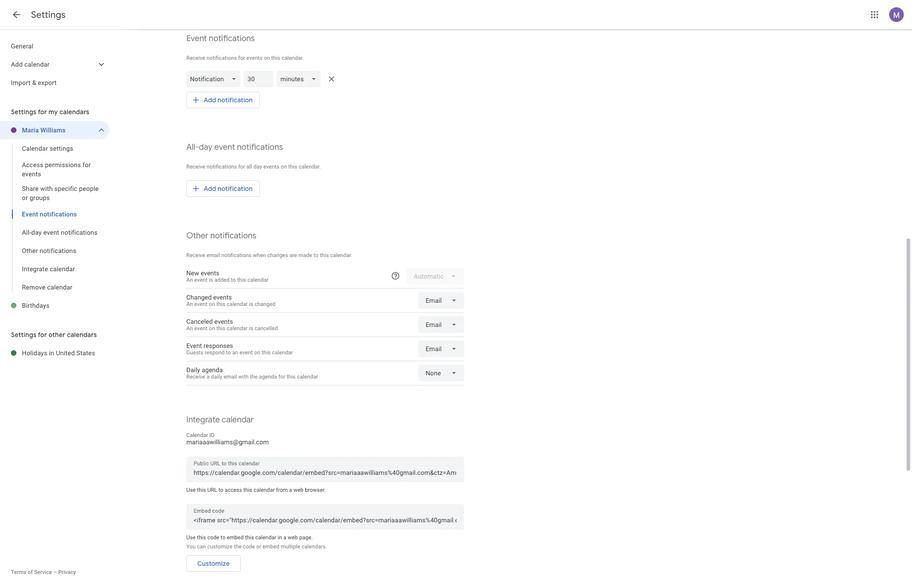 Task type: locate. For each thing, give the bounding box(es) containing it.
settings right go back image
[[31, 9, 66, 21]]

2 vertical spatial settings
[[11, 331, 36, 339]]

or inside share with specific people or groups
[[22, 194, 28, 202]]

holidays in united states link
[[22, 344, 110, 362]]

2 use from the top
[[186, 535, 196, 541]]

specific
[[54, 185, 77, 192]]

calendar inside 'group'
[[22, 145, 48, 152]]

this inside new events an event is added to this calendar
[[237, 277, 246, 283]]

other up new
[[186, 231, 209, 241]]

add
[[11, 61, 23, 68], [204, 96, 216, 104], [204, 185, 216, 193]]

is left added
[[209, 277, 213, 283]]

1 horizontal spatial other
[[186, 231, 209, 241]]

settings
[[31, 9, 66, 21], [11, 108, 36, 116], [11, 331, 36, 339]]

group containing calendar settings
[[0, 139, 110, 297]]

other notifications
[[186, 231, 257, 241], [22, 247, 76, 255]]

0 vertical spatial calendar
[[22, 145, 48, 152]]

1 vertical spatial in
[[278, 535, 282, 541]]

0 vertical spatial settings
[[31, 9, 66, 21]]

this inside canceled events an event on this calendar is cancelled
[[216, 325, 225, 332]]

receive
[[186, 55, 205, 61], [186, 164, 205, 170], [186, 252, 205, 259], [186, 374, 205, 380]]

service
[[34, 569, 52, 576]]

0 horizontal spatial agenda
[[202, 367, 223, 374]]

0 vertical spatial other
[[186, 231, 209, 241]]

events up minutes in advance for notification number field
[[247, 55, 263, 61]]

integrate calendar inside settings for my calendars tree
[[22, 266, 75, 273]]

0 vertical spatial add
[[11, 61, 23, 68]]

remove
[[22, 284, 45, 291]]

event notifications down 'groups'
[[22, 211, 77, 218]]

general
[[11, 43, 33, 50]]

event inside changed events an event on this calendar is changed
[[194, 301, 208, 308]]

1 vertical spatial calendar
[[186, 432, 208, 439]]

event notifications
[[186, 33, 255, 44], [22, 211, 77, 218]]

integrate
[[22, 266, 48, 273], [186, 415, 220, 425]]

to right added
[[231, 277, 236, 283]]

notification down minutes in advance for notification number field
[[218, 96, 253, 104]]

0 vertical spatial add notification
[[204, 96, 253, 104]]

1 vertical spatial event
[[22, 211, 38, 218]]

add notification button
[[186, 89, 260, 111], [186, 178, 260, 200]]

event right an
[[240, 350, 253, 356]]

2 vertical spatial a
[[284, 535, 287, 541]]

1 vertical spatial add notification
[[204, 185, 253, 193]]

a inside daily agenda receive a daily email with the agenda for this calendar
[[207, 374, 210, 380]]

an up changed
[[186, 277, 193, 283]]

is inside new events an event is added to this calendar
[[209, 277, 213, 283]]

web for browser.
[[294, 487, 304, 494]]

event up canceled
[[194, 301, 208, 308]]

event inside event responses guests respond to an event on this calendar
[[186, 342, 202, 350]]

mariaaawilliams@gmail.com
[[186, 439, 269, 446]]

on up daily agenda receive a daily email with the agenda for this calendar
[[254, 350, 260, 356]]

0 horizontal spatial all-day event notifications
[[22, 229, 98, 236]]

1 an from the top
[[186, 277, 193, 283]]

0 vertical spatial an
[[186, 277, 193, 283]]

1 vertical spatial other notifications
[[22, 247, 76, 255]]

on inside canceled events an event on this calendar is cancelled
[[209, 325, 215, 332]]

add notification button down all
[[186, 178, 260, 200]]

1 horizontal spatial all-day event notifications
[[186, 142, 283, 153]]

0 vertical spatial event
[[186, 33, 207, 44]]

0 vertical spatial notification
[[218, 96, 253, 104]]

on
[[264, 55, 270, 61], [281, 164, 287, 170], [209, 301, 215, 308], [209, 325, 215, 332], [254, 350, 260, 356]]

calendar.
[[282, 55, 304, 61], [299, 164, 321, 170], [330, 252, 352, 259]]

1 vertical spatial use
[[186, 535, 196, 541]]

event up responses
[[194, 325, 208, 332]]

day
[[199, 142, 213, 153], [254, 164, 262, 170], [31, 229, 42, 236]]

permissions
[[45, 161, 81, 169]]

an inside new events an event is added to this calendar
[[186, 277, 193, 283]]

2 horizontal spatial day
[[254, 164, 262, 170]]

embed left multiple
[[263, 544, 280, 550]]

0 vertical spatial the
[[250, 374, 258, 380]]

with up 'groups'
[[40, 185, 53, 192]]

calendars right my
[[60, 108, 89, 116]]

0 horizontal spatial the
[[234, 544, 242, 550]]

2 receive from the top
[[186, 164, 205, 170]]

is left changed
[[249, 301, 253, 308]]

notification for 2nd add notification button from the bottom
[[218, 96, 253, 104]]

is inside canceled events an event on this calendar is cancelled
[[249, 325, 253, 332]]

the down event responses guests respond to an event on this calendar
[[250, 374, 258, 380]]

0 vertical spatial in
[[49, 350, 54, 357]]

is inside changed events an event on this calendar is changed
[[249, 301, 253, 308]]

&
[[32, 79, 36, 86]]

code
[[207, 535, 219, 541], [243, 544, 255, 550]]

multiple
[[281, 544, 300, 550]]

tree
[[0, 37, 110, 92]]

1 vertical spatial an
[[186, 301, 193, 308]]

1 vertical spatial event notifications
[[22, 211, 77, 218]]

a
[[207, 374, 210, 380], [289, 487, 292, 494], [284, 535, 287, 541]]

1 vertical spatial the
[[234, 544, 242, 550]]

of
[[28, 569, 33, 576]]

1 vertical spatial add notification button
[[186, 178, 260, 200]]

2 add notification from the top
[[204, 185, 253, 193]]

or down use this code to embed this calendar in a web page.
[[256, 544, 261, 550]]

1 horizontal spatial agenda
[[259, 374, 277, 380]]

all
[[247, 164, 252, 170]]

1 vertical spatial embed
[[263, 544, 280, 550]]

or
[[22, 194, 28, 202], [256, 544, 261, 550]]

event
[[186, 33, 207, 44], [22, 211, 38, 218], [186, 342, 202, 350]]

0 vertical spatial code
[[207, 535, 219, 541]]

other up remove at the left of page
[[22, 247, 38, 255]]

receive for event
[[186, 55, 205, 61]]

terms of service – privacy
[[11, 569, 76, 576]]

0 vertical spatial web
[[294, 487, 304, 494]]

0 vertical spatial calendars
[[60, 108, 89, 116]]

events inside new events an event is added to this calendar
[[201, 270, 220, 277]]

None text field
[[194, 467, 457, 479]]

with
[[40, 185, 53, 192], [238, 374, 249, 380]]

0 vertical spatial a
[[207, 374, 210, 380]]

you
[[186, 544, 196, 550]]

share
[[22, 185, 39, 192]]

2 notification from the top
[[218, 185, 253, 193]]

calendar inside daily agenda receive a daily email with the agenda for this calendar
[[297, 374, 318, 380]]

with right daily
[[238, 374, 249, 380]]

email inside daily agenda receive a daily email with the agenda for this calendar
[[224, 374, 237, 380]]

on inside event responses guests respond to an event on this calendar
[[254, 350, 260, 356]]

calendars
[[60, 108, 89, 116], [67, 331, 97, 339]]

receive inside daily agenda receive a daily email with the agenda for this calendar
[[186, 374, 205, 380]]

holidays in united states
[[22, 350, 95, 357]]

integrate calendar up id
[[186, 415, 254, 425]]

customize
[[207, 544, 233, 550]]

email right daily
[[224, 374, 237, 380]]

to inside new events an event is added to this calendar
[[231, 277, 236, 283]]

maria williams tree item
[[0, 121, 110, 139]]

1 vertical spatial add
[[204, 96, 216, 104]]

other
[[186, 231, 209, 241], [22, 247, 38, 255]]

my
[[49, 108, 58, 116]]

notification down all
[[218, 185, 253, 193]]

new events an event is added to this calendar
[[186, 270, 269, 283]]

events down added
[[213, 294, 232, 301]]

export
[[38, 79, 57, 86]]

web up multiple
[[288, 535, 298, 541]]

event responses guests respond to an event on this calendar
[[186, 342, 293, 356]]

a right from
[[289, 487, 292, 494]]

0 vertical spatial event notifications
[[186, 33, 255, 44]]

None field
[[186, 71, 244, 87], [277, 71, 324, 87], [419, 292, 464, 309], [419, 317, 464, 333], [419, 341, 464, 357], [419, 365, 464, 382], [186, 71, 244, 87], [277, 71, 324, 87], [419, 292, 464, 309], [419, 317, 464, 333], [419, 341, 464, 357], [419, 365, 464, 382]]

integrate up id
[[186, 415, 220, 425]]

this inside event responses guests respond to an event on this calendar
[[262, 350, 271, 356]]

1 vertical spatial integrate calendar
[[186, 415, 254, 425]]

1 horizontal spatial integrate
[[186, 415, 220, 425]]

2 vertical spatial is
[[249, 325, 253, 332]]

agenda down event responses guests respond to an event on this calendar
[[259, 374, 277, 380]]

the down use this code to embed this calendar in a web page.
[[234, 544, 242, 550]]

browser.
[[305, 487, 326, 494]]

0 vertical spatial use
[[186, 487, 196, 494]]

in up multiple
[[278, 535, 282, 541]]

all-day event notifications
[[186, 142, 283, 153], [22, 229, 98, 236]]

0 vertical spatial add notification button
[[186, 89, 260, 111]]

event notifications up receive notifications for events on this calendar.
[[186, 33, 255, 44]]

birthdays tree item
[[0, 297, 110, 315]]

add notification down all
[[204, 185, 253, 193]]

events down access
[[22, 170, 41, 178]]

is
[[209, 277, 213, 283], [249, 301, 253, 308], [249, 325, 253, 332]]

web for page.
[[288, 535, 298, 541]]

on inside changed events an event on this calendar is changed
[[209, 301, 215, 308]]

2 vertical spatial an
[[186, 325, 193, 332]]

is for canceled events
[[249, 325, 253, 332]]

on up canceled
[[209, 301, 215, 308]]

4 receive from the top
[[186, 374, 205, 380]]

1 vertical spatial email
[[224, 374, 237, 380]]

calendars for settings for other calendars
[[67, 331, 97, 339]]

a up multiple
[[284, 535, 287, 541]]

1 vertical spatial day
[[254, 164, 262, 170]]

integrate up remove at the left of page
[[22, 266, 48, 273]]

0 horizontal spatial calendar
[[22, 145, 48, 152]]

0 horizontal spatial embed
[[227, 535, 244, 541]]

1 vertical spatial all-
[[22, 229, 31, 236]]

2 an from the top
[[186, 301, 193, 308]]

1 horizontal spatial integrate calendar
[[186, 415, 254, 425]]

event up changed
[[194, 277, 208, 283]]

events down changed events an event on this calendar is changed
[[214, 318, 233, 325]]

to right url
[[219, 487, 224, 494]]

on for receive
[[264, 55, 270, 61]]

to left an
[[226, 350, 231, 356]]

is left "cancelled"
[[249, 325, 253, 332]]

0 vertical spatial calendar.
[[282, 55, 304, 61]]

3 an from the top
[[186, 325, 193, 332]]

receive for all-
[[186, 164, 205, 170]]

add notification button down minutes in advance for notification number field
[[186, 89, 260, 111]]

event notifications inside settings for my calendars tree
[[22, 211, 77, 218]]

0 vertical spatial all-
[[186, 142, 199, 153]]

3 receive from the top
[[186, 252, 205, 259]]

add for 1st add notification button from the bottom of the page
[[204, 185, 216, 193]]

access
[[225, 487, 242, 494]]

this
[[272, 55, 280, 61], [288, 164, 297, 170], [320, 252, 329, 259], [237, 277, 246, 283], [216, 301, 225, 308], [216, 325, 225, 332], [262, 350, 271, 356], [287, 374, 296, 380], [197, 487, 206, 494], [244, 487, 253, 494], [197, 535, 206, 541], [245, 535, 254, 541]]

1 horizontal spatial email
[[224, 374, 237, 380]]

1 horizontal spatial or
[[256, 544, 261, 550]]

1 vertical spatial a
[[289, 487, 292, 494]]

on for canceled
[[209, 325, 215, 332]]

1 vertical spatial notification
[[218, 185, 253, 193]]

0 vertical spatial all-day event notifications
[[186, 142, 283, 153]]

0 horizontal spatial event notifications
[[22, 211, 77, 218]]

an inside canceled events an event on this calendar is cancelled
[[186, 325, 193, 332]]

tree containing general
[[0, 37, 110, 92]]

code down use this code to embed this calendar in a web page.
[[243, 544, 255, 550]]

or down share
[[22, 194, 28, 202]]

0 horizontal spatial day
[[31, 229, 42, 236]]

0 horizontal spatial code
[[207, 535, 219, 541]]

an inside changed events an event on this calendar is changed
[[186, 301, 193, 308]]

1 vertical spatial web
[[288, 535, 298, 541]]

events inside access permissions for events
[[22, 170, 41, 178]]

use for use this url to access this calendar from a web browser.
[[186, 487, 196, 494]]

1 vertical spatial calendar.
[[299, 164, 321, 170]]

2 vertical spatial day
[[31, 229, 42, 236]]

add calendar
[[11, 61, 50, 68]]

settings up holidays
[[11, 331, 36, 339]]

other notifications inside settings for my calendars tree
[[22, 247, 76, 255]]

0 horizontal spatial integrate calendar
[[22, 266, 75, 273]]

an up guests
[[186, 325, 193, 332]]

0 horizontal spatial or
[[22, 194, 28, 202]]

0 horizontal spatial email
[[207, 252, 220, 259]]

other notifications up new events an event is added to this calendar
[[186, 231, 257, 241]]

settings for settings for my calendars
[[11, 108, 36, 116]]

on up responses
[[209, 325, 215, 332]]

settings for settings
[[31, 9, 66, 21]]

0 horizontal spatial a
[[207, 374, 210, 380]]

web right from
[[294, 487, 304, 494]]

1 vertical spatial all-day event notifications
[[22, 229, 98, 236]]

0 vertical spatial with
[[40, 185, 53, 192]]

a for use this url to access this calendar from a web browser.
[[289, 487, 292, 494]]

a left daily
[[207, 374, 210, 380]]

1 notification from the top
[[218, 96, 253, 104]]

can
[[197, 544, 206, 550]]

agenda
[[202, 367, 223, 374], [259, 374, 277, 380]]

embed up customize
[[227, 535, 244, 541]]

all-day event notifications up all
[[186, 142, 283, 153]]

the
[[250, 374, 258, 380], [234, 544, 242, 550]]

1 horizontal spatial code
[[243, 544, 255, 550]]

states
[[77, 350, 95, 357]]

add notification down minutes in advance for notification number field
[[204, 96, 253, 104]]

0 horizontal spatial in
[[49, 350, 54, 357]]

1 horizontal spatial the
[[250, 374, 258, 380]]

in left united
[[49, 350, 54, 357]]

0 vertical spatial embed
[[227, 535, 244, 541]]

group
[[0, 139, 110, 297]]

1 horizontal spatial event notifications
[[186, 33, 255, 44]]

None text field
[[194, 514, 457, 527]]

agenda down respond
[[202, 367, 223, 374]]

receive notifications for all day events on this calendar.
[[186, 164, 321, 170]]

for inside access permissions for events
[[83, 161, 91, 169]]

calendar up access
[[22, 145, 48, 152]]

notification for 1st add notification button from the bottom of the page
[[218, 185, 253, 193]]

code up customize
[[207, 535, 219, 541]]

add notification
[[204, 96, 253, 104], [204, 185, 253, 193]]

calendar
[[22, 145, 48, 152], [186, 432, 208, 439]]

all-day event notifications down share with specific people or groups
[[22, 229, 98, 236]]

0 vertical spatial other notifications
[[186, 231, 257, 241]]

settings for other calendars
[[11, 331, 97, 339]]

events right new
[[201, 270, 220, 277]]

in
[[49, 350, 54, 357], [278, 535, 282, 541]]

changed
[[186, 294, 212, 301]]

on up minutes in advance for notification number field
[[264, 55, 270, 61]]

2 horizontal spatial a
[[289, 487, 292, 494]]

to right made
[[314, 252, 319, 259]]

event down 'groups'
[[43, 229, 59, 236]]

web
[[294, 487, 304, 494], [288, 535, 298, 541]]

0 horizontal spatial integrate
[[22, 266, 48, 273]]

privacy link
[[58, 569, 76, 576]]

responses
[[204, 342, 233, 350]]

integrate calendar
[[22, 266, 75, 273], [186, 415, 254, 425]]

changed events an event on this calendar is changed
[[186, 294, 276, 308]]

settings for my calendars tree
[[0, 121, 110, 315]]

1 vertical spatial is
[[249, 301, 253, 308]]

1 horizontal spatial a
[[284, 535, 287, 541]]

an up canceled
[[186, 301, 193, 308]]

notifications
[[209, 33, 255, 44], [207, 55, 237, 61], [237, 142, 283, 153], [207, 164, 237, 170], [40, 211, 77, 218], [61, 229, 98, 236], [210, 231, 257, 241], [40, 247, 76, 255], [221, 252, 252, 259]]

settings up maria
[[11, 108, 36, 116]]

0 vertical spatial integrate
[[22, 266, 48, 273]]

2 vertical spatial event
[[186, 342, 202, 350]]

maria
[[22, 127, 39, 134]]

all-day event notifications inside settings for my calendars tree
[[22, 229, 98, 236]]

receive notifications for events on this calendar.
[[186, 55, 304, 61]]

event
[[214, 142, 235, 153], [43, 229, 59, 236], [194, 277, 208, 283], [194, 301, 208, 308], [194, 325, 208, 332], [240, 350, 253, 356]]

0 horizontal spatial other notifications
[[22, 247, 76, 255]]

1 horizontal spatial calendar
[[186, 432, 208, 439]]

0 vertical spatial integrate calendar
[[22, 266, 75, 273]]

use left url
[[186, 487, 196, 494]]

0 vertical spatial day
[[199, 142, 213, 153]]

1 vertical spatial with
[[238, 374, 249, 380]]

an
[[186, 277, 193, 283], [186, 301, 193, 308], [186, 325, 193, 332]]

people
[[79, 185, 99, 192]]

calendar inside calendar id mariaaawilliams@gmail.com
[[186, 432, 208, 439]]

1 vertical spatial settings
[[11, 108, 36, 116]]

share with specific people or groups
[[22, 185, 99, 202]]

an for canceled events
[[186, 325, 193, 332]]

0 vertical spatial or
[[22, 194, 28, 202]]

other notifications up remove calendar
[[22, 247, 76, 255]]

integrate calendar up remove calendar
[[22, 266, 75, 273]]

events
[[247, 55, 263, 61], [264, 164, 280, 170], [22, 170, 41, 178], [201, 270, 220, 277], [213, 294, 232, 301], [214, 318, 233, 325]]

0 horizontal spatial all-
[[22, 229, 31, 236]]

2 vertical spatial add
[[204, 185, 216, 193]]

1 receive from the top
[[186, 55, 205, 61]]

this inside daily agenda receive a daily email with the agenda for this calendar
[[287, 374, 296, 380]]

1 vertical spatial calendars
[[67, 331, 97, 339]]

1 use from the top
[[186, 487, 196, 494]]

1 horizontal spatial other notifications
[[186, 231, 257, 241]]

1 horizontal spatial with
[[238, 374, 249, 380]]

notification
[[218, 96, 253, 104], [218, 185, 253, 193]]

all-
[[186, 142, 199, 153], [22, 229, 31, 236]]

event inside event responses guests respond to an event on this calendar
[[240, 350, 253, 356]]

calendar left id
[[186, 432, 208, 439]]

email up new events an event is added to this calendar
[[207, 252, 220, 259]]

calendars up states
[[67, 331, 97, 339]]

event up receive notifications for all day events on this calendar. on the top left of the page
[[214, 142, 235, 153]]

calendars for settings for my calendars
[[60, 108, 89, 116]]

daily
[[211, 374, 222, 380]]

cancelled
[[255, 325, 278, 332]]

use up you
[[186, 535, 196, 541]]

settings for settings for other calendars
[[11, 331, 36, 339]]



Task type: vqa. For each thing, say whether or not it's contained in the screenshot.
The Fri
no



Task type: describe. For each thing, give the bounding box(es) containing it.
to up customize
[[221, 535, 226, 541]]

go back image
[[11, 9, 22, 20]]

1 horizontal spatial day
[[199, 142, 213, 153]]

on for changed
[[209, 301, 215, 308]]

remove calendar
[[22, 284, 72, 291]]

other inside settings for my calendars tree
[[22, 247, 38, 255]]

1 vertical spatial integrate
[[186, 415, 220, 425]]

1 horizontal spatial embed
[[263, 544, 280, 550]]

terms of service link
[[11, 569, 52, 576]]

access
[[22, 161, 43, 169]]

with inside daily agenda receive a daily email with the agenda for this calendar
[[238, 374, 249, 380]]

daily
[[186, 367, 200, 374]]

you can customize the code or embed multiple calendars.
[[186, 544, 327, 550]]

this inside changed events an event on this calendar is changed
[[216, 301, 225, 308]]

event inside settings for my calendars tree
[[22, 211, 38, 218]]

in inside tree item
[[49, 350, 54, 357]]

changes
[[267, 252, 288, 259]]

use this code to embed this calendar in a web page.
[[186, 535, 313, 541]]

new
[[186, 270, 199, 277]]

1 add notification from the top
[[204, 96, 253, 104]]

calendar inside event responses guests respond to an event on this calendar
[[272, 350, 293, 356]]

calendar id mariaaawilliams@gmail.com
[[186, 432, 269, 446]]

receive email notifications when changes are made to this calendar.
[[186, 252, 352, 259]]

2 vertical spatial calendar.
[[330, 252, 352, 259]]

with inside share with specific people or groups
[[40, 185, 53, 192]]

holidays
[[22, 350, 47, 357]]

holidays in united states tree item
[[0, 344, 110, 362]]

williams
[[40, 127, 66, 134]]

terms
[[11, 569, 26, 576]]

canceled events an event on this calendar is cancelled
[[186, 318, 278, 332]]

2 add notification button from the top
[[186, 178, 260, 200]]

use this url to access this calendar from a web browser.
[[186, 487, 326, 494]]

events right all
[[264, 164, 280, 170]]

guests
[[186, 350, 204, 356]]

canceled
[[186, 318, 213, 325]]

calendar inside changed events an event on this calendar is changed
[[227, 301, 248, 308]]

privacy
[[58, 569, 76, 576]]

an for changed events
[[186, 301, 193, 308]]

event inside new events an event is added to this calendar
[[194, 277, 208, 283]]

import
[[11, 79, 31, 86]]

–
[[53, 569, 57, 576]]

customize
[[197, 560, 230, 568]]

added
[[215, 277, 230, 283]]

maria williams
[[22, 127, 66, 134]]

the inside daily agenda receive a daily email with the agenda for this calendar
[[250, 374, 258, 380]]

birthdays link
[[22, 297, 110, 315]]

1 vertical spatial code
[[243, 544, 255, 550]]

1 horizontal spatial in
[[278, 535, 282, 541]]

add inside tree
[[11, 61, 23, 68]]

events inside canceled events an event on this calendar is cancelled
[[214, 318, 233, 325]]

calendar inside new events an event is added to this calendar
[[248, 277, 269, 283]]

url
[[207, 487, 217, 494]]

calendar settings
[[22, 145, 73, 152]]

united
[[56, 350, 75, 357]]

daily agenda receive a daily email with the agenda for this calendar
[[186, 367, 318, 380]]

use for use this code to embed this calendar in a web page.
[[186, 535, 196, 541]]

add for 2nd add notification button from the bottom
[[204, 96, 216, 104]]

integrate inside settings for my calendars tree
[[22, 266, 48, 273]]

all- inside settings for my calendars tree
[[22, 229, 31, 236]]

calendar for calendar id mariaaawilliams@gmail.com
[[186, 432, 208, 439]]

for inside daily agenda receive a daily email with the agenda for this calendar
[[279, 374, 285, 380]]

0 vertical spatial email
[[207, 252, 220, 259]]

changed
[[255, 301, 276, 308]]

id
[[210, 432, 215, 439]]

30 minutes before element
[[186, 69, 464, 89]]

receive for other
[[186, 252, 205, 259]]

calendar for calendar settings
[[22, 145, 48, 152]]

1 horizontal spatial all-
[[186, 142, 199, 153]]

birthdays
[[22, 302, 50, 309]]

are
[[290, 252, 297, 259]]

an for new events
[[186, 277, 193, 283]]

access permissions for events
[[22, 161, 91, 178]]

events inside changed events an event on this calendar is changed
[[213, 294, 232, 301]]

import & export
[[11, 79, 57, 86]]

respond
[[205, 350, 225, 356]]

when
[[253, 252, 266, 259]]

calendar inside canceled events an event on this calendar is cancelled
[[227, 325, 248, 332]]

page.
[[299, 535, 313, 541]]

event inside canceled events an event on this calendar is cancelled
[[194, 325, 208, 332]]

is for changed events
[[249, 301, 253, 308]]

groups
[[30, 194, 50, 202]]

Minutes in advance for notification number field
[[248, 71, 270, 87]]

a for use this code to embed this calendar in a web page.
[[284, 535, 287, 541]]

other
[[49, 331, 65, 339]]

1 vertical spatial or
[[256, 544, 261, 550]]

settings
[[50, 145, 73, 152]]

settings for my calendars
[[11, 108, 89, 116]]

an
[[232, 350, 238, 356]]

settings heading
[[31, 9, 66, 21]]

calendars.
[[302, 544, 327, 550]]

to inside event responses guests respond to an event on this calendar
[[226, 350, 231, 356]]

from
[[276, 487, 288, 494]]

event inside settings for my calendars tree
[[43, 229, 59, 236]]

on right all
[[281, 164, 287, 170]]

day inside settings for my calendars tree
[[31, 229, 42, 236]]

made
[[299, 252, 312, 259]]

1 add notification button from the top
[[186, 89, 260, 111]]



